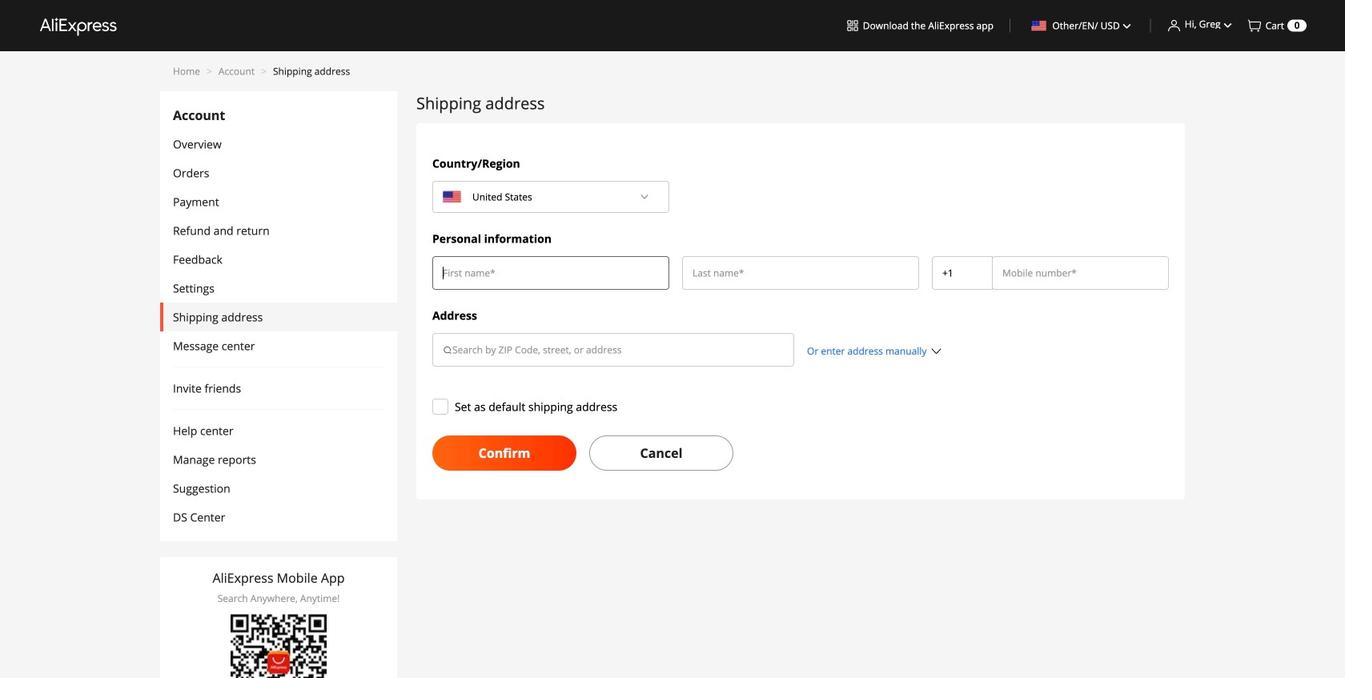 Task type: vqa. For each thing, say whether or not it's contained in the screenshot.
Last Name* FIELD
yes



Task type: describe. For each thing, give the bounding box(es) containing it.
Last name* field
[[693, 265, 909, 281]]

First name* field
[[443, 265, 659, 281]]

search image
[[443, 345, 452, 355]]

Mobile number* field
[[1002, 265, 1159, 281]]



Task type: locate. For each thing, give the bounding box(es) containing it.
1 vertical spatial row
[[426, 333, 1175, 380]]

0 vertical spatial row
[[426, 256, 1175, 295]]

row
[[426, 256, 1175, 295], [426, 333, 1175, 380]]

grid
[[426, 155, 1175, 471]]

None field
[[942, 265, 982, 281]]

Search by ZIP Code, street, or address field
[[452, 342, 784, 358]]

2 row from the top
[[426, 333, 1175, 380]]

1 row from the top
[[426, 256, 1175, 295]]

arrow down image
[[640, 192, 649, 202]]



